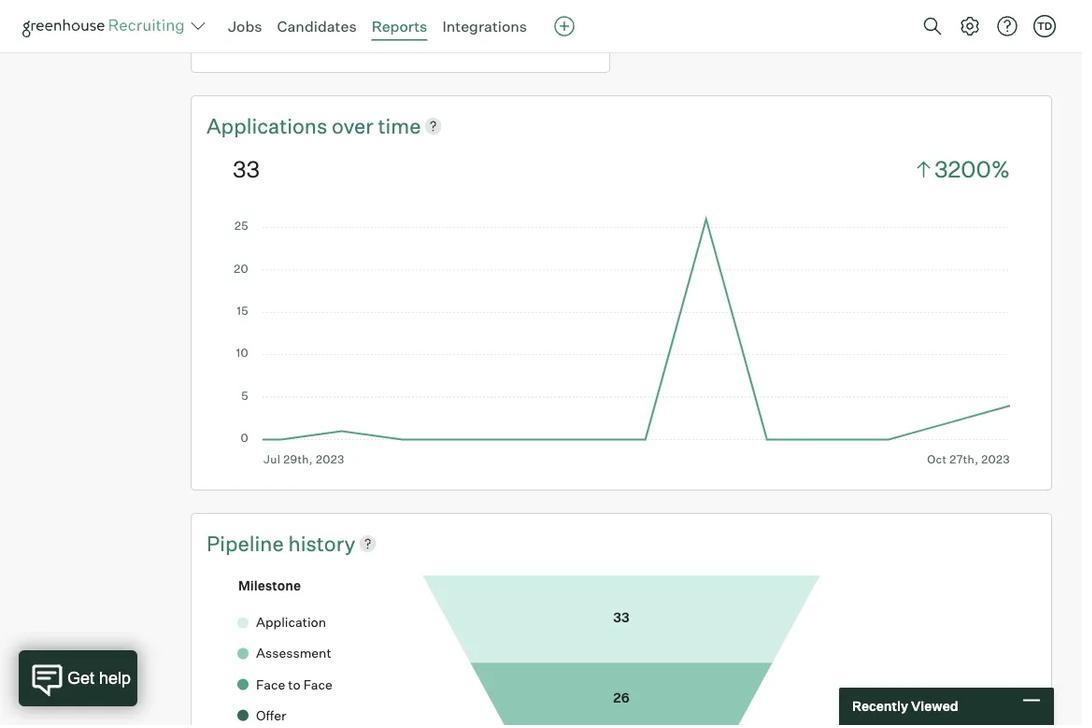 Task type: describe. For each thing, give the bounding box(es) containing it.
applications over
[[207, 112, 378, 138]]

configure image
[[959, 15, 981, 37]]

history link
[[288, 529, 356, 558]]

jobs link
[[228, 17, 262, 36]]

reports link
[[372, 17, 427, 36]]

over link
[[332, 111, 378, 140]]

milestone
[[238, 577, 301, 593]]

33
[[233, 155, 260, 183]]

applications link
[[207, 111, 332, 140]]

td button
[[1030, 11, 1060, 41]]



Task type: locate. For each thing, give the bounding box(es) containing it.
candidates link
[[277, 17, 357, 36]]

time link
[[378, 111, 421, 140]]

pipeline
[[207, 530, 288, 556]]

search image
[[922, 15, 944, 37]]

viewed
[[911, 698, 958, 715]]

100%
[[533, 28, 591, 56]]

2
[[210, 28, 223, 56]]

over
[[332, 112, 374, 138]]

reports
[[372, 17, 427, 36]]

candidates
[[277, 17, 357, 36]]

recently
[[852, 698, 908, 715]]

greenhouse recruiting image
[[22, 15, 191, 37]]

history
[[288, 530, 356, 556]]

time
[[378, 112, 421, 138]]

td
[[1037, 20, 1052, 32]]

pipeline link
[[207, 529, 288, 558]]

integrations link
[[442, 17, 527, 36]]

xychart image
[[233, 214, 1010, 466]]

recently viewed
[[852, 698, 958, 715]]

jobs
[[228, 17, 262, 36]]

3200%
[[935, 155, 1010, 183]]

td button
[[1034, 15, 1056, 37]]

applications
[[207, 112, 327, 138]]

integrations
[[442, 17, 527, 36]]



Task type: vqa. For each thing, say whether or not it's contained in the screenshot.
Learn
no



